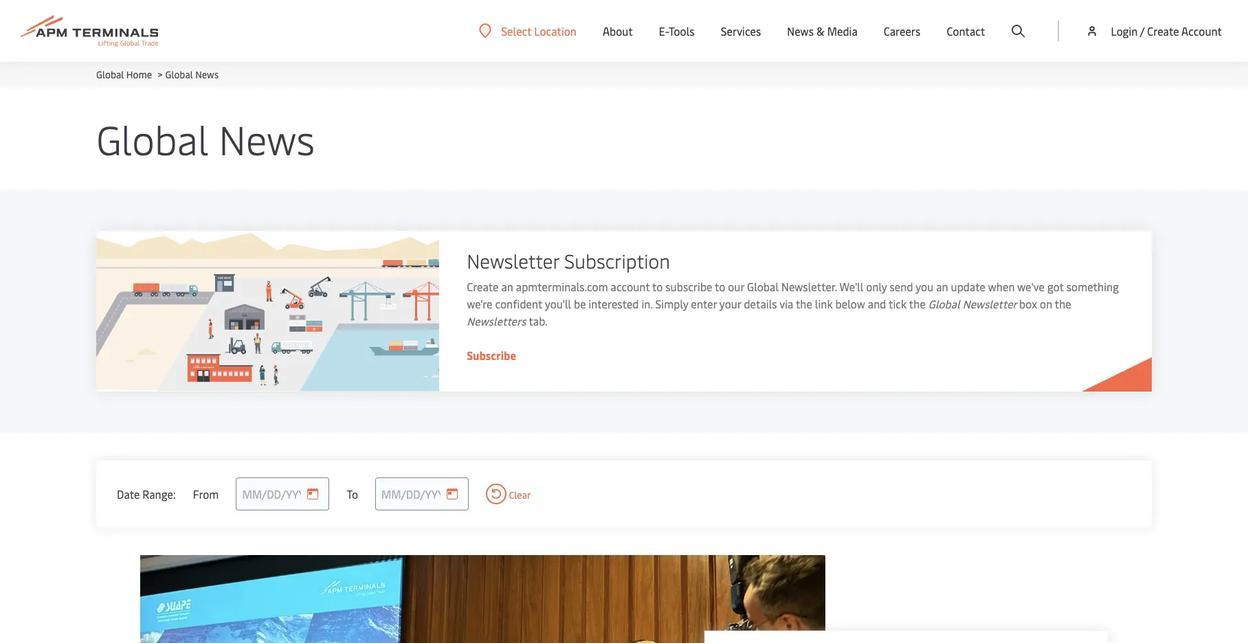 Task type: describe. For each thing, give the bounding box(es) containing it.
subscription
[[564, 248, 670, 274]]

global right >
[[165, 68, 193, 81]]

To text field
[[375, 478, 469, 511]]

create inside login / create account link
[[1148, 23, 1180, 39]]

login / create account
[[1111, 23, 1222, 39]]

create inside 'create an apmterminals.com account to subscribe to our global newsletter. we'll only send you an update when we've got something we're confident you'll be interested in. simply enter your details via the link below and tick the'
[[467, 279, 499, 294]]

login
[[1111, 23, 1138, 39]]

and
[[868, 296, 887, 311]]

subscribe
[[666, 279, 713, 294]]

create an apmterminals.com account to subscribe to our global newsletter. we'll only send you an update when we've got something we're confident you'll be interested in. simply enter your details via the link below and tick the
[[467, 279, 1119, 311]]

on
[[1040, 296, 1053, 311]]

select location
[[501, 23, 577, 38]]

careers
[[884, 23, 921, 39]]

global for global news
[[96, 111, 209, 166]]

simply
[[656, 296, 689, 311]]

select
[[501, 23, 532, 38]]

tick
[[889, 296, 907, 311]]

our
[[728, 279, 745, 294]]

global for global newsletter box on the newsletters tab.
[[929, 296, 960, 311]]

1 vertical spatial news
[[195, 68, 219, 81]]

from
[[193, 486, 219, 502]]

e-
[[659, 23, 669, 39]]

your
[[720, 296, 742, 311]]

0 horizontal spatial newsletter
[[467, 248, 560, 274]]

about button
[[603, 0, 633, 62]]

news inside "popup button"
[[787, 23, 814, 39]]

apmterminals.com
[[516, 279, 608, 294]]

link
[[815, 296, 833, 311]]

confident
[[495, 296, 543, 311]]

we'll
[[840, 279, 864, 294]]

2 the from the left
[[910, 296, 926, 311]]

the inside the "global newsletter box on the newsletters tab."
[[1055, 296, 1072, 311]]

news & media
[[787, 23, 858, 39]]

interested
[[589, 296, 639, 311]]

box
[[1020, 296, 1038, 311]]

newsletter.
[[782, 279, 837, 294]]

only
[[866, 279, 887, 294]]

we're
[[467, 296, 493, 311]]

global home > global news
[[96, 68, 219, 81]]

global news
[[96, 111, 315, 166]]

subscribe
[[467, 348, 516, 363]]

account
[[611, 279, 650, 294]]

newsletter inside the "global newsletter box on the newsletters tab."
[[963, 296, 1017, 311]]

&
[[817, 23, 825, 39]]

newsletters
[[467, 314, 526, 329]]

1 an from the left
[[501, 279, 513, 294]]

tools
[[669, 23, 695, 39]]

enter
[[691, 296, 717, 311]]

careers button
[[884, 0, 921, 62]]

newsletter subscription
[[467, 248, 670, 274]]

services
[[721, 23, 761, 39]]

when
[[988, 279, 1015, 294]]

send
[[890, 279, 913, 294]]

to
[[347, 486, 358, 502]]

global newsletter box on the newsletters tab.
[[467, 296, 1072, 329]]

something
[[1067, 279, 1119, 294]]

global for global home > global news
[[96, 68, 124, 81]]



Task type: vqa. For each thing, say whether or not it's contained in the screenshot.
middle News
yes



Task type: locate. For each thing, give the bounding box(es) containing it.
global home link
[[96, 68, 152, 81]]

below
[[836, 296, 866, 311]]

home
[[126, 68, 152, 81]]

account
[[1182, 23, 1222, 39]]

1 horizontal spatial create
[[1148, 23, 1180, 39]]

create
[[1148, 23, 1180, 39], [467, 279, 499, 294]]

you
[[916, 279, 934, 294]]

apm terminals suape receives approval from brazil's national waterway transport agency image
[[140, 556, 826, 644]]

tab.
[[529, 314, 548, 329]]

0 vertical spatial newsletter
[[467, 248, 560, 274]]

1 vertical spatial newsletter
[[963, 296, 1017, 311]]

create right "/"
[[1148, 23, 1180, 39]]

an
[[501, 279, 513, 294], [937, 279, 949, 294]]

global
[[96, 68, 124, 81], [165, 68, 193, 81], [96, 111, 209, 166], [747, 279, 779, 294], [929, 296, 960, 311]]

date range:
[[117, 486, 176, 502]]

news & media button
[[787, 0, 858, 62]]

location
[[534, 23, 577, 38]]

From text field
[[236, 478, 330, 511]]

newsletter down when
[[963, 296, 1017, 311]]

2 vertical spatial news
[[219, 111, 315, 166]]

via
[[780, 296, 794, 311]]

e-tools button
[[659, 0, 695, 62]]

1 to from the left
[[652, 279, 663, 294]]

3 the from the left
[[1055, 296, 1072, 311]]

global down global home > global news
[[96, 111, 209, 166]]

clear
[[507, 489, 531, 502]]

login / create account link
[[1086, 0, 1222, 62]]

the down you at the top right of the page
[[910, 296, 926, 311]]

1 horizontal spatial the
[[910, 296, 926, 311]]

services button
[[721, 0, 761, 62]]

e-tools
[[659, 23, 695, 39]]

1 the from the left
[[796, 296, 813, 311]]

2 to from the left
[[715, 279, 726, 294]]

contact
[[947, 23, 986, 39]]

global up details
[[747, 279, 779, 294]]

global inside 'create an apmterminals.com account to subscribe to our global newsletter. we'll only send you an update when we've got something we're confident you'll be interested in. simply enter your details via the link below and tick the'
[[747, 279, 779, 294]]

the right on
[[1055, 296, 1072, 311]]

got
[[1048, 279, 1064, 294]]

global left home
[[96, 68, 124, 81]]

update
[[951, 279, 986, 294]]

date
[[117, 486, 140, 502]]

0 horizontal spatial to
[[652, 279, 663, 294]]

news
[[787, 23, 814, 39], [195, 68, 219, 81], [219, 111, 315, 166]]

an right you at the top right of the page
[[937, 279, 949, 294]]

about
[[603, 23, 633, 39]]

the right 'via'
[[796, 296, 813, 311]]

0 horizontal spatial create
[[467, 279, 499, 294]]

global down you at the top right of the page
[[929, 296, 960, 311]]

select location button
[[479, 23, 577, 38]]

0 horizontal spatial the
[[796, 296, 813, 311]]

container terminal illustration image
[[96, 231, 439, 392]]

be
[[574, 296, 586, 311]]

global inside the "global newsletter box on the newsletters tab."
[[929, 296, 960, 311]]

contact button
[[947, 0, 986, 62]]

details
[[744, 296, 777, 311]]

newsletter
[[467, 248, 560, 274], [963, 296, 1017, 311]]

in.
[[642, 296, 653, 311]]

to up 'in.'
[[652, 279, 663, 294]]

range:
[[143, 486, 176, 502]]

clear button
[[486, 484, 531, 505]]

to
[[652, 279, 663, 294], [715, 279, 726, 294]]

1 horizontal spatial to
[[715, 279, 726, 294]]

1 horizontal spatial an
[[937, 279, 949, 294]]

1 horizontal spatial newsletter
[[963, 296, 1017, 311]]

1 vertical spatial create
[[467, 279, 499, 294]]

2 an from the left
[[937, 279, 949, 294]]

media
[[828, 23, 858, 39]]

0 vertical spatial create
[[1148, 23, 1180, 39]]

you'll
[[545, 296, 571, 311]]

/
[[1140, 23, 1145, 39]]

to left our
[[715, 279, 726, 294]]

0 horizontal spatial an
[[501, 279, 513, 294]]

>
[[158, 68, 163, 81]]

an up confident
[[501, 279, 513, 294]]

0 vertical spatial news
[[787, 23, 814, 39]]

the
[[796, 296, 813, 311], [910, 296, 926, 311], [1055, 296, 1072, 311]]

newsletter up confident
[[467, 248, 560, 274]]

we've
[[1018, 279, 1045, 294]]

create up we're
[[467, 279, 499, 294]]

2 horizontal spatial the
[[1055, 296, 1072, 311]]



